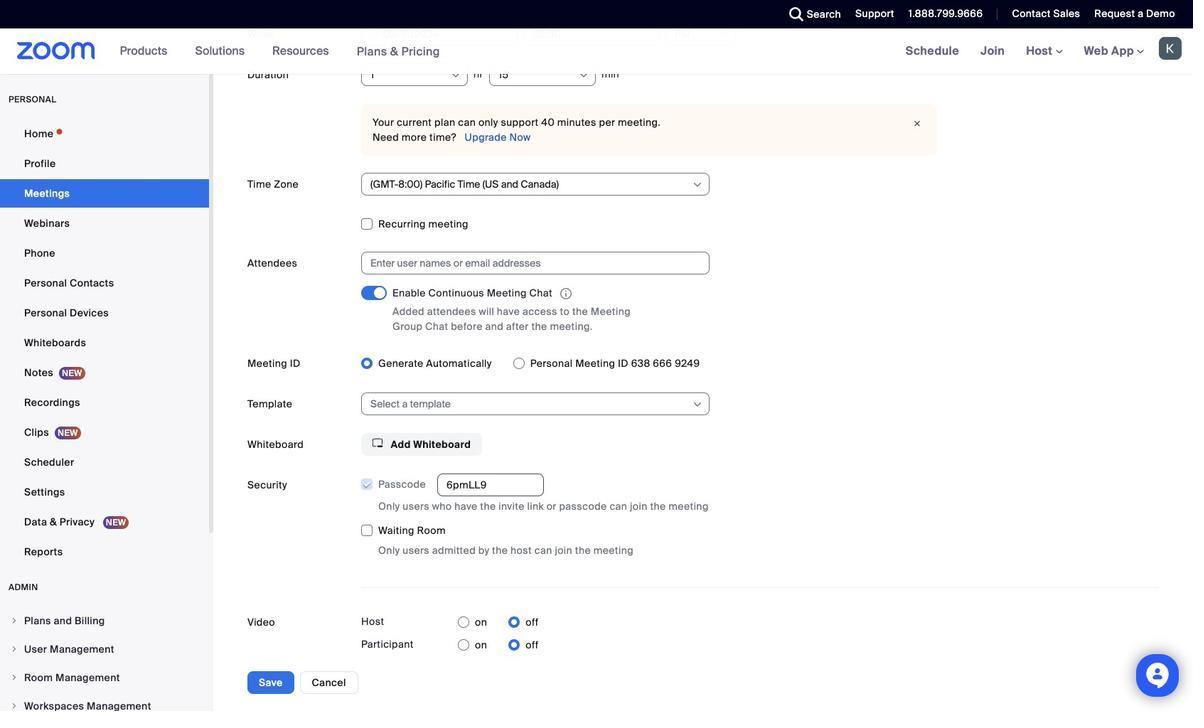 Task type: vqa. For each thing, say whether or not it's contained in the screenshot.
bottom THE OFF
yes



Task type: describe. For each thing, give the bounding box(es) containing it.
added
[[393, 305, 425, 318]]

enable continuous meeting chat
[[393, 287, 553, 299]]

personal
[[9, 94, 57, 105]]

plans for plans and billing
[[24, 615, 51, 627]]

time zone
[[248, 178, 299, 191]]

only for only users admitted by the host can join the meeting
[[378, 544, 400, 557]]

2 vertical spatial meeting
[[594, 544, 634, 557]]

contact sales
[[1012, 7, 1081, 20]]

upgrade
[[465, 131, 507, 144]]

1 vertical spatial host
[[361, 615, 384, 628]]

plan
[[435, 116, 456, 129]]

webinars
[[24, 217, 70, 230]]

generate automatically
[[378, 357, 492, 370]]

1 id from the left
[[290, 357, 301, 370]]

schedule link
[[895, 28, 970, 74]]

only
[[479, 116, 498, 129]]

meeting id option group
[[361, 352, 1159, 375]]

min
[[602, 67, 620, 80]]

2 horizontal spatial show options image
[[692, 399, 703, 411]]

user
[[24, 643, 47, 656]]

contacts
[[70, 277, 114, 289]]

enable continuous meeting chat application
[[393, 286, 663, 302]]

before
[[451, 320, 483, 333]]

home link
[[0, 119, 209, 148]]

select time zone text field
[[371, 174, 691, 195]]

personal for personal devices
[[24, 307, 67, 319]]

room inside security group
[[417, 525, 446, 537]]

cancel
[[312, 676, 346, 689]]

meeting id
[[248, 357, 301, 370]]

passcode
[[378, 478, 426, 491]]

privacy
[[60, 516, 95, 528]]

group
[[393, 320, 423, 333]]

resources
[[272, 43, 329, 58]]

sales
[[1054, 7, 1081, 20]]

after
[[506, 320, 529, 333]]

security group
[[361, 474, 1159, 559]]

host option group
[[458, 611, 539, 634]]

waiting room
[[378, 525, 446, 537]]

notes link
[[0, 358, 209, 387]]

current
[[397, 116, 432, 129]]

room inside menu item
[[24, 671, 53, 684]]

web app button
[[1084, 43, 1144, 58]]

app
[[1112, 43, 1134, 58]]

personal contacts link
[[0, 269, 209, 297]]

join
[[981, 43, 1005, 58]]

0 horizontal spatial show options image
[[450, 70, 462, 81]]

data & privacy link
[[0, 508, 209, 536]]

devices
[[70, 307, 109, 319]]

request a demo
[[1095, 7, 1176, 20]]

save button
[[248, 671, 294, 694]]

0 horizontal spatial meeting
[[429, 218, 469, 230]]

profile link
[[0, 149, 209, 178]]

host inside the meetings navigation
[[1026, 43, 1056, 58]]

automatically
[[426, 357, 492, 370]]

personal meeting id 638 666 9249
[[530, 357, 700, 370]]

products
[[120, 43, 167, 58]]

1 whiteboard from the left
[[248, 438, 304, 451]]

recordings
[[24, 396, 80, 409]]

room management
[[24, 671, 120, 684]]

meeting. inside your current plan can only support 40 minutes per meeting. need more time? upgrade now
[[618, 116, 661, 129]]

reports link
[[0, 538, 209, 566]]

demo
[[1147, 7, 1176, 20]]

reports
[[24, 546, 63, 558]]

by
[[479, 544, 490, 557]]

chat inside the "added attendees will have access to the meeting group chat before and after the meeting."
[[425, 320, 448, 333]]

settings link
[[0, 478, 209, 506]]

right image inside room management menu item
[[10, 674, 18, 682]]

zoom logo image
[[17, 42, 95, 60]]

personal devices link
[[0, 299, 209, 327]]

learn more about enable continuous meeting chat image
[[556, 288, 576, 300]]

add whiteboard
[[388, 438, 471, 451]]

management for room management
[[56, 671, 120, 684]]

user management menu item
[[0, 636, 209, 663]]

& for privacy
[[50, 516, 57, 528]]

data & privacy
[[24, 516, 97, 528]]

off for participant
[[526, 639, 539, 652]]

your
[[373, 116, 394, 129]]

to
[[560, 305, 570, 318]]

admitted
[[432, 544, 476, 557]]

solutions
[[195, 43, 245, 58]]

9249
[[675, 357, 700, 370]]

support
[[501, 116, 539, 129]]

data
[[24, 516, 47, 528]]

enable
[[393, 287, 426, 299]]

your current plan can only support 40 minutes per meeting. need more time? upgrade now
[[373, 116, 661, 144]]

& for pricing
[[390, 44, 399, 59]]

plans for plans & pricing
[[357, 44, 387, 59]]

zone
[[274, 178, 299, 191]]

meeting inside application
[[487, 287, 527, 299]]

pricing
[[402, 44, 440, 59]]

when
[[248, 28, 275, 41]]

recurring meeting
[[378, 218, 469, 230]]

plans & pricing
[[357, 44, 440, 59]]

options
[[248, 677, 286, 690]]

will
[[479, 305, 494, 318]]

only users who have the invite link or passcode can join the meeting
[[378, 500, 709, 513]]

users for who
[[403, 500, 430, 513]]

banner containing products
[[0, 28, 1194, 75]]

passcode
[[559, 500, 607, 513]]

duration
[[248, 68, 289, 81]]

a
[[1138, 7, 1144, 20]]



Task type: locate. For each thing, give the bounding box(es) containing it.
plans and billing menu item
[[0, 607, 209, 634]]

1 vertical spatial room
[[24, 671, 53, 684]]

0 vertical spatial meeting.
[[618, 116, 661, 129]]

and down will
[[485, 320, 504, 333]]

admin menu menu
[[0, 607, 209, 711]]

scheduler
[[24, 456, 74, 469]]

off down host option group
[[526, 639, 539, 652]]

meeting inside the "added attendees will have access to the meeting group chat before and after the meeting."
[[591, 305, 631, 318]]

0 vertical spatial can
[[458, 116, 476, 129]]

1 horizontal spatial show options image
[[578, 70, 590, 81]]

save
[[259, 676, 283, 689]]

1 vertical spatial have
[[455, 500, 478, 513]]

1 vertical spatial and
[[54, 615, 72, 627]]

on inside host option group
[[475, 616, 487, 629]]

0 horizontal spatial id
[[290, 357, 301, 370]]

none text field inside security group
[[437, 474, 544, 497]]

0 vertical spatial users
[[403, 500, 430, 513]]

1 vertical spatial on
[[475, 639, 487, 652]]

0 horizontal spatial can
[[458, 116, 476, 129]]

scheduler link
[[0, 448, 209, 477]]

1 vertical spatial can
[[610, 500, 628, 513]]

1 right image from the top
[[10, 674, 18, 682]]

add
[[391, 438, 411, 451]]

only down the waiting
[[378, 544, 400, 557]]

right image for plans
[[10, 617, 18, 625]]

whiteboard down template
[[248, 438, 304, 451]]

video
[[248, 616, 275, 629]]

right image down admin at the bottom
[[10, 617, 18, 625]]

2 only from the top
[[378, 544, 400, 557]]

access
[[523, 305, 558, 318]]

1 horizontal spatial can
[[535, 544, 552, 557]]

room down who
[[417, 525, 446, 537]]

2 vertical spatial can
[[535, 544, 552, 557]]

on down host option group
[[475, 639, 487, 652]]

0 vertical spatial chat
[[530, 287, 553, 299]]

1 vertical spatial management
[[56, 671, 120, 684]]

1 horizontal spatial host
[[1026, 43, 1056, 58]]

have up after
[[497, 305, 520, 318]]

1 vertical spatial join
[[555, 544, 573, 557]]

meeting inside option group
[[576, 357, 616, 370]]

2 on from the top
[[475, 639, 487, 652]]

time?
[[430, 131, 457, 144]]

host down contact sales
[[1026, 43, 1056, 58]]

0 vertical spatial meeting
[[429, 218, 469, 230]]

0 vertical spatial room
[[417, 525, 446, 537]]

1 only from the top
[[378, 500, 400, 513]]

0 vertical spatial plans
[[357, 44, 387, 59]]

personal inside meeting id option group
[[530, 357, 573, 370]]

on inside 'participant' option group
[[475, 639, 487, 652]]

off up 'participant' option group
[[526, 616, 539, 629]]

plans inside menu item
[[24, 615, 51, 627]]

meeting left 638
[[576, 357, 616, 370]]

can right passcode on the bottom
[[610, 500, 628, 513]]

web
[[1084, 43, 1109, 58]]

0 horizontal spatial plans
[[24, 615, 51, 627]]

& right "data" in the left bottom of the page
[[50, 516, 57, 528]]

products button
[[120, 28, 174, 74]]

meetings navigation
[[895, 28, 1194, 75]]

plans up user
[[24, 615, 51, 627]]

1 horizontal spatial room
[[417, 525, 446, 537]]

1 vertical spatial &
[[50, 516, 57, 528]]

product information navigation
[[109, 28, 451, 75]]

close image
[[909, 117, 926, 131]]

room down user
[[24, 671, 53, 684]]

and left billing
[[54, 615, 72, 627]]

show options image left hr
[[450, 70, 462, 81]]

1 horizontal spatial &
[[390, 44, 399, 59]]

have for access
[[497, 305, 520, 318]]

security
[[248, 479, 287, 492]]

0 horizontal spatial whiteboard
[[248, 438, 304, 451]]

clips link
[[0, 418, 209, 447]]

only users admitted by the host can join the meeting
[[378, 544, 634, 557]]

meetings
[[24, 187, 70, 200]]

plans left pricing
[[357, 44, 387, 59]]

0 vertical spatial personal
[[24, 277, 67, 289]]

have inside security group
[[455, 500, 478, 513]]

on up 'participant' option group
[[475, 616, 487, 629]]

the
[[573, 305, 588, 318], [532, 320, 547, 333], [480, 500, 496, 513], [650, 500, 666, 513], [492, 544, 508, 557], [575, 544, 591, 557]]

1 vertical spatial right image
[[10, 645, 18, 654]]

host button
[[1026, 43, 1063, 58]]

chat inside application
[[530, 287, 553, 299]]

host
[[1026, 43, 1056, 58], [361, 615, 384, 628]]

meetings link
[[0, 179, 209, 208]]

id left 638
[[618, 357, 629, 370]]

right image for user
[[10, 645, 18, 654]]

users down waiting room
[[403, 544, 430, 557]]

right image left user
[[10, 645, 18, 654]]

room
[[417, 525, 446, 537], [24, 671, 53, 684]]

personal contacts
[[24, 277, 114, 289]]

personal devices
[[24, 307, 109, 319]]

profile
[[24, 157, 56, 170]]

1 vertical spatial right image
[[10, 702, 18, 711]]

can inside your current plan can only support 40 minutes per meeting. need more time? upgrade now
[[458, 116, 476, 129]]

1 horizontal spatial meeting
[[594, 544, 634, 557]]

personal up "select meeting template" text box
[[530, 357, 573, 370]]

meeting up the "added attendees will have access to the meeting group chat before and after the meeting."
[[487, 287, 527, 299]]

participant option group
[[458, 634, 539, 657]]

1 horizontal spatial meeting.
[[618, 116, 661, 129]]

meeting. right per at top right
[[618, 116, 661, 129]]

minutes
[[558, 116, 597, 129]]

1.888.799.9666
[[909, 7, 983, 20]]

and inside the "added attendees will have access to the meeting group chat before and after the meeting."
[[485, 320, 504, 333]]

0 vertical spatial &
[[390, 44, 399, 59]]

room management menu item
[[0, 664, 209, 691]]

users for admitted
[[403, 544, 430, 557]]

more
[[402, 131, 427, 144]]

contact sales link
[[1002, 0, 1084, 28], [1012, 7, 1081, 20]]

generate
[[378, 357, 424, 370]]

management inside menu item
[[56, 671, 120, 684]]

time
[[248, 178, 271, 191]]

plans and billing
[[24, 615, 105, 627]]

chat down attendees
[[425, 320, 448, 333]]

& left pricing
[[390, 44, 399, 59]]

waiting
[[378, 525, 415, 537]]

can left only
[[458, 116, 476, 129]]

1 horizontal spatial have
[[497, 305, 520, 318]]

banner
[[0, 28, 1194, 75]]

link
[[527, 500, 544, 513]]

on for host
[[475, 616, 487, 629]]

right image
[[10, 674, 18, 682], [10, 702, 18, 711]]

1 horizontal spatial whiteboard
[[413, 438, 471, 451]]

id inside option group
[[618, 357, 629, 370]]

participant
[[361, 638, 414, 651]]

right image
[[10, 617, 18, 625], [10, 645, 18, 654]]

resources button
[[272, 28, 335, 74]]

0 vertical spatial only
[[378, 500, 400, 513]]

or
[[547, 500, 557, 513]]

0 vertical spatial and
[[485, 320, 504, 333]]

2 id from the left
[[618, 357, 629, 370]]

management down "user management" menu item
[[56, 671, 120, 684]]

id
[[290, 357, 301, 370], [618, 357, 629, 370]]

& inside the product information navigation
[[390, 44, 399, 59]]

have
[[497, 305, 520, 318], [455, 500, 478, 513]]

1 vertical spatial plans
[[24, 615, 51, 627]]

2 right image from the top
[[10, 645, 18, 654]]

and inside menu item
[[54, 615, 72, 627]]

1 vertical spatial only
[[378, 544, 400, 557]]

users up waiting room
[[403, 500, 430, 513]]

attendees
[[427, 305, 476, 318]]

2 whiteboard from the left
[[413, 438, 471, 451]]

666
[[653, 357, 672, 370]]

0 vertical spatial join
[[630, 500, 648, 513]]

1 vertical spatial off
[[526, 639, 539, 652]]

1 horizontal spatial plans
[[357, 44, 387, 59]]

show options image left min
[[578, 70, 590, 81]]

1 vertical spatial personal
[[24, 307, 67, 319]]

meeting right to
[[591, 305, 631, 318]]

1 horizontal spatial and
[[485, 320, 504, 333]]

schedule
[[906, 43, 960, 58]]

2 users from the top
[[403, 544, 430, 557]]

2 vertical spatial personal
[[530, 357, 573, 370]]

0 vertical spatial host
[[1026, 43, 1056, 58]]

0 horizontal spatial chat
[[425, 320, 448, 333]]

meeting up template
[[248, 357, 287, 370]]

home
[[24, 127, 54, 140]]

1 horizontal spatial chat
[[530, 287, 553, 299]]

meeting
[[429, 218, 469, 230], [669, 500, 709, 513], [594, 544, 634, 557]]

meeting. inside the "added attendees will have access to the meeting group chat before and after the meeting."
[[550, 320, 593, 333]]

0 vertical spatial management
[[50, 643, 114, 656]]

whiteboard right add
[[413, 438, 471, 451]]

personal for personal contacts
[[24, 277, 67, 289]]

chat
[[530, 287, 553, 299], [425, 320, 448, 333]]

management down billing
[[50, 643, 114, 656]]

add whiteboard button
[[361, 433, 482, 456]]

1 vertical spatial users
[[403, 544, 430, 557]]

None text field
[[437, 474, 544, 497]]

1 vertical spatial meeting.
[[550, 320, 593, 333]]

recurring
[[378, 218, 426, 230]]

0 vertical spatial have
[[497, 305, 520, 318]]

have inside the "added attendees will have access to the meeting group chat before and after the meeting."
[[497, 305, 520, 318]]

webinars link
[[0, 209, 209, 238]]

personal down phone
[[24, 277, 67, 289]]

invite
[[499, 500, 525, 513]]

0 horizontal spatial room
[[24, 671, 53, 684]]

show options image
[[692, 179, 703, 191]]

profile picture image
[[1159, 37, 1182, 60]]

0 horizontal spatial meeting.
[[550, 320, 593, 333]]

2 horizontal spatial meeting
[[669, 500, 709, 513]]

0 vertical spatial on
[[475, 616, 487, 629]]

meeting. down to
[[550, 320, 593, 333]]

0 horizontal spatial have
[[455, 500, 478, 513]]

Persistent Chat, enter email address,Enter user names or email addresses text field
[[371, 253, 688, 274]]

personal menu menu
[[0, 119, 209, 568]]

plans inside the product information navigation
[[357, 44, 387, 59]]

need
[[373, 131, 399, 144]]

join
[[630, 500, 648, 513], [555, 544, 573, 557]]

on for participant
[[475, 639, 487, 652]]

right image inside plans and billing menu item
[[10, 617, 18, 625]]

meeting
[[487, 287, 527, 299], [591, 305, 631, 318], [248, 357, 287, 370], [576, 357, 616, 370]]

2 right image from the top
[[10, 702, 18, 711]]

cancel button
[[300, 671, 358, 694]]

support link
[[845, 0, 898, 28], [856, 7, 895, 20]]

menu item
[[0, 693, 209, 711]]

id up template
[[290, 357, 301, 370]]

off inside 'participant' option group
[[526, 639, 539, 652]]

personal for personal meeting id 638 666 9249
[[530, 357, 573, 370]]

admin
[[9, 582, 38, 593]]

whiteboard inside 'button'
[[413, 438, 471, 451]]

0 horizontal spatial join
[[555, 544, 573, 557]]

2 horizontal spatial can
[[610, 500, 628, 513]]

per
[[599, 116, 616, 129]]

management for user management
[[50, 643, 114, 656]]

have for the
[[455, 500, 478, 513]]

1 horizontal spatial join
[[630, 500, 648, 513]]

billing
[[75, 615, 105, 627]]

clips
[[24, 426, 49, 439]]

40
[[541, 116, 555, 129]]

1 vertical spatial chat
[[425, 320, 448, 333]]

join right passcode on the bottom
[[630, 500, 648, 513]]

management inside menu item
[[50, 643, 114, 656]]

phone link
[[0, 239, 209, 267]]

whiteboards
[[24, 336, 86, 349]]

show options image down 9249
[[692, 399, 703, 411]]

1 vertical spatial meeting
[[669, 500, 709, 513]]

can right host
[[535, 544, 552, 557]]

personal up whiteboards
[[24, 307, 67, 319]]

settings
[[24, 486, 65, 499]]

whiteboards link
[[0, 329, 209, 357]]

chat up access
[[530, 287, 553, 299]]

0 vertical spatial right image
[[10, 674, 18, 682]]

1 users from the top
[[403, 500, 430, 513]]

continuous
[[429, 287, 484, 299]]

1 off from the top
[[526, 616, 539, 629]]

1 horizontal spatial id
[[618, 357, 629, 370]]

search
[[807, 8, 841, 21]]

show options image
[[450, 70, 462, 81], [578, 70, 590, 81], [692, 399, 703, 411]]

0 horizontal spatial host
[[361, 615, 384, 628]]

and
[[485, 320, 504, 333], [54, 615, 72, 627]]

can
[[458, 116, 476, 129], [610, 500, 628, 513], [535, 544, 552, 557]]

select meeting template text field
[[371, 394, 691, 415]]

0 horizontal spatial &
[[50, 516, 57, 528]]

only
[[378, 500, 400, 513], [378, 544, 400, 557]]

meeting.
[[618, 116, 661, 129], [550, 320, 593, 333]]

contact
[[1012, 7, 1051, 20]]

host up participant
[[361, 615, 384, 628]]

1 on from the top
[[475, 616, 487, 629]]

web app
[[1084, 43, 1134, 58]]

have right who
[[455, 500, 478, 513]]

0 vertical spatial right image
[[10, 617, 18, 625]]

only for only users who have the invite link or passcode can join the meeting
[[378, 500, 400, 513]]

only up the waiting
[[378, 500, 400, 513]]

638
[[631, 357, 651, 370]]

join right host
[[555, 544, 573, 557]]

0 vertical spatial off
[[526, 616, 539, 629]]

user management
[[24, 643, 114, 656]]

off for host
[[526, 616, 539, 629]]

off inside host option group
[[526, 616, 539, 629]]

support
[[856, 7, 895, 20]]

right image inside "user management" menu item
[[10, 645, 18, 654]]

& inside personal menu menu
[[50, 516, 57, 528]]

1 right image from the top
[[10, 617, 18, 625]]

0 horizontal spatial and
[[54, 615, 72, 627]]

2 off from the top
[[526, 639, 539, 652]]



